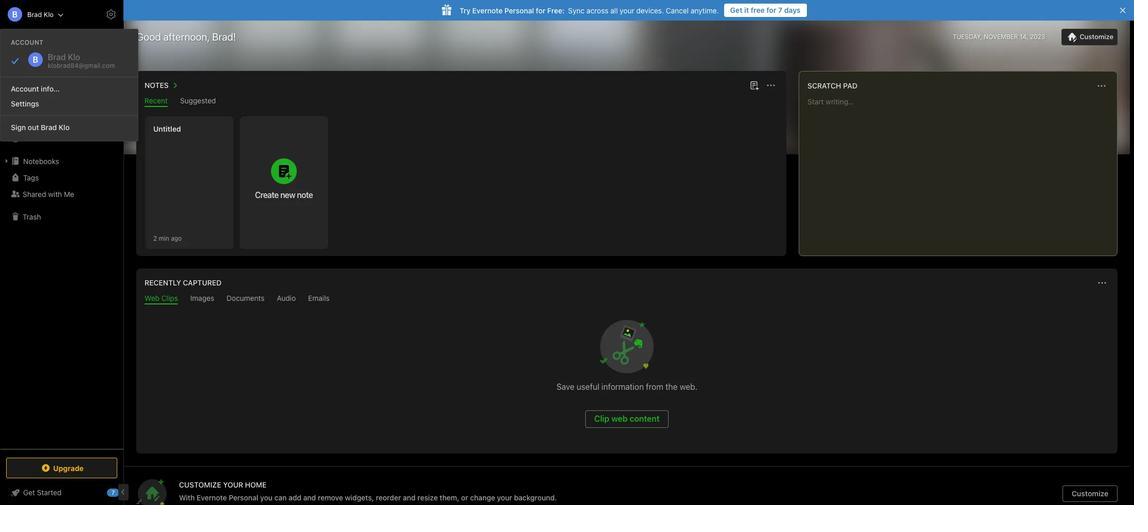 Task type: vqa. For each thing, say whether or not it's contained in the screenshot.
bottom the (
no



Task type: describe. For each thing, give the bounding box(es) containing it.
evernote inside the customize your home with evernote personal you can add and remove widgets, reorder and resize them, or change your background.
[[197, 494, 227, 502]]

1 vertical spatial customize button
[[1063, 486, 1118, 502]]

click to collapse image
[[120, 486, 127, 499]]

scratch pad
[[808, 81, 858, 90]]

documents tab
[[227, 294, 265, 305]]

notes button
[[143, 79, 181, 92]]

get for get started
[[23, 488, 35, 497]]

good afternoon, brad!
[[136, 31, 236, 43]]

new
[[23, 59, 37, 67]]

try evernote personal for free: sync across all your devices. cancel anytime.
[[460, 6, 719, 15]]

out
[[28, 123, 39, 132]]

background.
[[514, 494, 557, 502]]

scratch
[[808, 81, 842, 90]]

can
[[275, 494, 287, 502]]

recent tab panel
[[136, 107, 787, 256]]

days
[[785, 6, 801, 14]]

1 and from the left
[[303, 494, 316, 502]]

clips
[[161, 294, 178, 303]]

Account field
[[0, 4, 64, 25]]

or
[[461, 494, 468, 502]]

with
[[48, 190, 62, 198]]

web clips tab panel
[[136, 305, 1118, 454]]

devices.
[[637, 6, 664, 15]]

tags button
[[0, 169, 123, 186]]

0 vertical spatial customize
[[1080, 32, 1114, 41]]

notes inside button
[[145, 81, 169, 90]]

upgrade button
[[6, 458, 117, 479]]

customize
[[179, 481, 221, 489]]

get it free for 7 days
[[731, 6, 801, 14]]

account for account
[[11, 39, 43, 46]]

recent tab
[[145, 96, 168, 107]]

recently captured button
[[143, 277, 222, 289]]

7 inside help and learning task checklist field
[[112, 489, 115, 496]]

shared with me link
[[0, 186, 123, 202]]

audio tab
[[277, 294, 296, 305]]

home link
[[0, 81, 124, 97]]

web.
[[680, 382, 698, 392]]

emails
[[308, 294, 330, 303]]

notebooks link
[[0, 153, 123, 169]]

cancel
[[666, 6, 689, 15]]

14,
[[1020, 33, 1029, 41]]

get it free for 7 days button
[[724, 4, 807, 17]]

min
[[159, 234, 169, 242]]

1 horizontal spatial evernote
[[473, 6, 503, 15]]

save useful information from the web.
[[557, 382, 698, 392]]

tab list for notes
[[138, 96, 785, 107]]

suggested
[[180, 96, 216, 105]]

get started
[[23, 488, 62, 497]]

new button
[[6, 54, 117, 73]]

content
[[630, 414, 660, 424]]

web clips
[[145, 294, 178, 303]]

create
[[255, 190, 279, 200]]

tab list for recently captured
[[138, 294, 1116, 305]]

7 inside button
[[779, 6, 783, 14]]

recently
[[145, 278, 181, 287]]

web
[[612, 414, 628, 424]]

change
[[470, 494, 495, 502]]

settings link
[[1, 96, 138, 111]]

more actions image inside field
[[1097, 277, 1109, 289]]

klo inside account field
[[44, 10, 54, 18]]

shared
[[23, 190, 46, 198]]

sign out brad klo
[[11, 123, 70, 132]]

customize your home with evernote personal you can add and remove widgets, reorder and resize them, or change your background.
[[179, 481, 557, 502]]

Search text field
[[13, 30, 110, 48]]

pad
[[844, 81, 858, 90]]

upgrade
[[53, 464, 84, 473]]

2023
[[1031, 33, 1046, 41]]

untitled
[[153, 125, 181, 133]]

your inside the customize your home with evernote personal you can add and remove widgets, reorder and resize them, or change your background.
[[497, 494, 512, 502]]

try
[[460, 6, 471, 15]]

recent
[[145, 96, 168, 105]]

web
[[145, 294, 160, 303]]

clip web content button
[[586, 411, 669, 428]]

settings
[[11, 99, 39, 108]]

home
[[23, 85, 42, 93]]

create new note button
[[240, 116, 328, 249]]

tasks button
[[0, 130, 123, 147]]

recently captured
[[145, 278, 222, 287]]

sign out brad klo link
[[1, 120, 138, 135]]

them,
[[440, 494, 460, 502]]

new
[[280, 190, 295, 200]]

settings image
[[105, 8, 117, 21]]

2 min ago
[[153, 234, 182, 242]]

sync
[[568, 6, 585, 15]]

create new note
[[255, 190, 313, 200]]

trash link
[[0, 208, 123, 225]]



Task type: locate. For each thing, give the bounding box(es) containing it.
account info…
[[11, 84, 60, 93]]

0 vertical spatial get
[[731, 6, 743, 14]]

account info… link
[[1, 81, 138, 96]]

2 and from the left
[[403, 494, 416, 502]]

and
[[303, 494, 316, 502], [403, 494, 416, 502]]

customize button
[[1062, 29, 1118, 45], [1063, 486, 1118, 502]]

1 vertical spatial 7
[[112, 489, 115, 496]]

1 horizontal spatial more actions image
[[1097, 277, 1109, 289]]

web clips tab
[[145, 294, 178, 305]]

klo down shortcuts button
[[59, 123, 70, 132]]

and right add
[[303, 494, 316, 502]]

clip
[[595, 414, 610, 424]]

More actions field
[[764, 78, 779, 93], [1095, 79, 1109, 93], [1096, 276, 1110, 290]]

personal down the your at left
[[229, 494, 258, 502]]

and left the resize
[[403, 494, 416, 502]]

0 vertical spatial personal
[[505, 6, 534, 15]]

0 horizontal spatial your
[[497, 494, 512, 502]]

evernote right try
[[473, 6, 503, 15]]

november
[[984, 33, 1019, 41]]

1 vertical spatial more actions image
[[1097, 277, 1109, 289]]

clip web content
[[595, 414, 660, 424]]

1 horizontal spatial and
[[403, 494, 416, 502]]

notebooks
[[23, 157, 59, 165]]

for for 7
[[767, 6, 777, 14]]

brad!
[[212, 31, 236, 43]]

0 horizontal spatial notes
[[23, 118, 42, 126]]

your right change
[[497, 494, 512, 502]]

1 horizontal spatial personal
[[505, 6, 534, 15]]

0 vertical spatial notes
[[145, 81, 169, 90]]

remove
[[318, 494, 343, 502]]

audio
[[277, 294, 296, 303]]

information
[[602, 382, 644, 392]]

tab list
[[138, 96, 785, 107], [138, 294, 1116, 305]]

get left the it
[[731, 6, 743, 14]]

reorder
[[376, 494, 401, 502]]

tree
[[0, 81, 124, 449]]

images tab
[[190, 294, 214, 305]]

free
[[751, 6, 765, 14]]

0 vertical spatial klo
[[44, 10, 54, 18]]

me
[[64, 190, 74, 198]]

get
[[731, 6, 743, 14], [23, 488, 35, 497]]

the
[[666, 382, 678, 392]]

notes
[[145, 81, 169, 90], [23, 118, 42, 126]]

all
[[611, 6, 618, 15]]

1 vertical spatial notes
[[23, 118, 42, 126]]

more actions image
[[765, 79, 778, 92], [1097, 277, 1109, 289]]

1 vertical spatial personal
[[229, 494, 258, 502]]

0 vertical spatial customize button
[[1062, 29, 1118, 45]]

useful
[[577, 382, 600, 392]]

2
[[153, 234, 157, 242]]

shared with me
[[23, 190, 74, 198]]

documents
[[227, 294, 265, 303]]

0 horizontal spatial for
[[536, 6, 546, 15]]

klo inside dropdown list 'menu'
[[59, 123, 70, 132]]

more actions image
[[1096, 80, 1108, 92]]

for inside button
[[767, 6, 777, 14]]

afternoon,
[[164, 31, 210, 43]]

notes up recent
[[145, 81, 169, 90]]

account inside dropdown list 'menu'
[[11, 84, 39, 93]]

for right free
[[767, 6, 777, 14]]

1 for from the left
[[767, 6, 777, 14]]

with
[[179, 494, 195, 502]]

account up new
[[11, 39, 43, 46]]

across
[[587, 6, 609, 15]]

get for get it free for 7 days
[[731, 6, 743, 14]]

more actions field for recently captured
[[1096, 276, 1110, 290]]

started
[[37, 488, 62, 497]]

tab list containing web clips
[[138, 294, 1116, 305]]

notes up tasks
[[23, 118, 42, 126]]

1 horizontal spatial get
[[731, 6, 743, 14]]

brad inside dropdown list 'menu'
[[41, 123, 57, 132]]

1 account from the top
[[11, 39, 43, 46]]

tab list containing recent
[[138, 96, 785, 107]]

shortcuts
[[23, 101, 55, 110]]

0 horizontal spatial 7
[[112, 489, 115, 496]]

None search field
[[13, 30, 110, 48]]

7 left click to collapse image
[[112, 489, 115, 496]]

resize
[[418, 494, 438, 502]]

free:
[[548, 6, 565, 15]]

brad up "search" text box
[[27, 10, 42, 18]]

0 vertical spatial more actions image
[[765, 79, 778, 92]]

Help and Learning task checklist field
[[0, 485, 124, 501]]

0 vertical spatial tab list
[[138, 96, 785, 107]]

account for account info…
[[11, 84, 39, 93]]

0 horizontal spatial klo
[[44, 10, 54, 18]]

images
[[190, 294, 214, 303]]

account up settings
[[11, 84, 39, 93]]

1 vertical spatial evernote
[[197, 494, 227, 502]]

get left the started at the left
[[23, 488, 35, 497]]

2 account from the top
[[11, 84, 39, 93]]

1 vertical spatial tab list
[[138, 294, 1116, 305]]

0 horizontal spatial evernote
[[197, 494, 227, 502]]

for for free:
[[536, 6, 546, 15]]

1 vertical spatial get
[[23, 488, 35, 497]]

personal left free:
[[505, 6, 534, 15]]

expand notebooks image
[[3, 157, 11, 165]]

0 vertical spatial brad
[[27, 10, 42, 18]]

notes link
[[0, 114, 123, 130]]

tuesday,
[[953, 33, 983, 41]]

account
[[11, 39, 43, 46], [11, 84, 39, 93]]

evernote down the customize
[[197, 494, 227, 502]]

1 horizontal spatial klo
[[59, 123, 70, 132]]

dropdown list menu
[[1, 73, 138, 135]]

2 tab list from the top
[[138, 294, 1116, 305]]

0 vertical spatial evernote
[[473, 6, 503, 15]]

notes inside "link"
[[23, 118, 42, 126]]

1 vertical spatial klo
[[59, 123, 70, 132]]

sign
[[11, 123, 26, 132]]

tags
[[23, 173, 39, 182]]

captured
[[183, 278, 222, 287]]

note
[[297, 190, 313, 200]]

shortcuts button
[[0, 97, 123, 114]]

more actions field for scratch pad
[[1095, 79, 1109, 93]]

scratch pad button
[[806, 80, 858, 92]]

get inside button
[[731, 6, 743, 14]]

your
[[223, 481, 243, 489]]

1 vertical spatial account
[[11, 84, 39, 93]]

anytime.
[[691, 6, 719, 15]]

your right all
[[620, 6, 635, 15]]

info…
[[41, 84, 60, 93]]

0 vertical spatial your
[[620, 6, 635, 15]]

tuesday, november 14, 2023
[[953, 33, 1046, 41]]

Start writing… text field
[[808, 97, 1117, 248]]

1 vertical spatial your
[[497, 494, 512, 502]]

klo up "search" text box
[[44, 10, 54, 18]]

personal inside the customize your home with evernote personal you can add and remove widgets, reorder and resize them, or change your background.
[[229, 494, 258, 502]]

0 vertical spatial account
[[11, 39, 43, 46]]

emails tab
[[308, 294, 330, 305]]

home
[[245, 481, 267, 489]]

trash
[[23, 212, 41, 221]]

0 horizontal spatial get
[[23, 488, 35, 497]]

0 horizontal spatial personal
[[229, 494, 258, 502]]

1 horizontal spatial 7
[[779, 6, 783, 14]]

add
[[289, 494, 302, 502]]

good
[[136, 31, 161, 43]]

brad
[[27, 10, 42, 18], [41, 123, 57, 132]]

your
[[620, 6, 635, 15], [497, 494, 512, 502]]

suggested tab
[[180, 96, 216, 107]]

save
[[557, 382, 575, 392]]

0 horizontal spatial more actions image
[[765, 79, 778, 92]]

2 for from the left
[[536, 6, 546, 15]]

widgets,
[[345, 494, 374, 502]]

1 tab list from the top
[[138, 96, 785, 107]]

tree containing home
[[0, 81, 124, 449]]

for left free:
[[536, 6, 546, 15]]

0 horizontal spatial and
[[303, 494, 316, 502]]

get inside help and learning task checklist field
[[23, 488, 35, 497]]

1 horizontal spatial notes
[[145, 81, 169, 90]]

1 vertical spatial brad
[[41, 123, 57, 132]]

7
[[779, 6, 783, 14], [112, 489, 115, 496]]

from
[[646, 382, 664, 392]]

1 vertical spatial customize
[[1072, 489, 1109, 498]]

it
[[745, 6, 749, 14]]

brad inside account field
[[27, 10, 42, 18]]

7 left the days
[[779, 6, 783, 14]]

you
[[260, 494, 273, 502]]

klo
[[44, 10, 54, 18], [59, 123, 70, 132]]

1 horizontal spatial for
[[767, 6, 777, 14]]

tasks
[[23, 134, 41, 143]]

brad klo
[[27, 10, 54, 18]]

0 vertical spatial 7
[[779, 6, 783, 14]]

brad right out
[[41, 123, 57, 132]]

1 horizontal spatial your
[[620, 6, 635, 15]]



